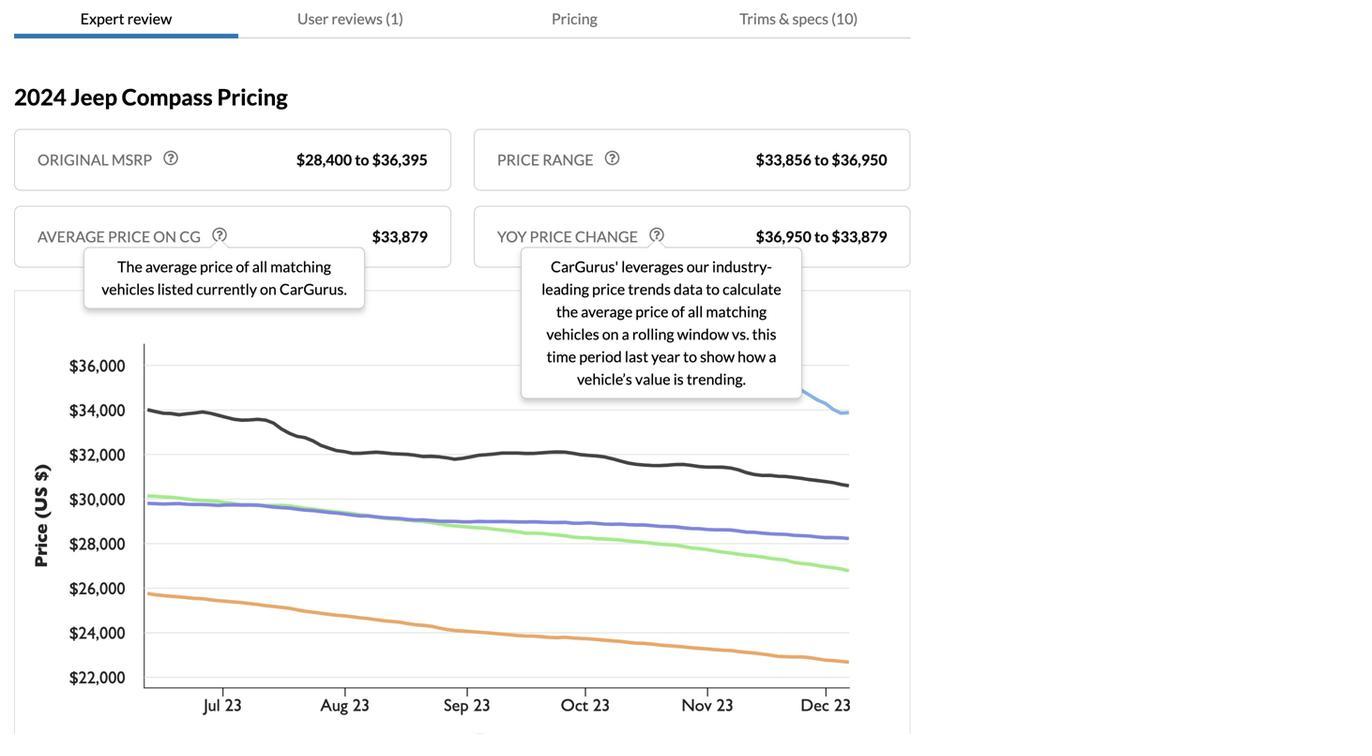 Task type: locate. For each thing, give the bounding box(es) containing it.
0 vertical spatial $36,950
[[832, 151, 887, 169]]

1 price from the left
[[108, 228, 150, 246]]

(10)
[[832, 9, 858, 28]]

1 vertical spatial $36,950
[[756, 228, 812, 246]]

$36,950 right $33,856
[[832, 151, 887, 169]]

2 price from the left
[[530, 228, 572, 246]]

$33,879
[[372, 228, 428, 246], [832, 228, 887, 246]]

to down $33,856 to $36,950
[[815, 228, 829, 246]]

2024 jeep compass pricing
[[14, 84, 288, 110]]

&
[[779, 9, 790, 28]]

0 horizontal spatial pricing
[[217, 84, 288, 110]]

1 horizontal spatial pricing
[[552, 9, 598, 28]]

expert review tab
[[14, 0, 238, 38]]

$36,950
[[832, 151, 887, 169], [756, 228, 812, 246]]

to
[[355, 151, 369, 169], [815, 151, 829, 169], [815, 228, 829, 246]]

user
[[297, 9, 329, 28]]

pricing
[[552, 9, 598, 28], [217, 84, 288, 110]]

question circle image for average price on cg
[[212, 228, 227, 243]]

0 horizontal spatial $36,950
[[756, 228, 812, 246]]

to right "$28,400" on the left top of the page
[[355, 151, 369, 169]]

$33,856
[[756, 151, 812, 169]]

$33,879 down "$36,395"
[[372, 228, 428, 246]]

1 horizontal spatial price
[[530, 228, 572, 246]]

msrp
[[112, 151, 152, 169]]

review
[[127, 9, 172, 28]]

1 horizontal spatial $36,950
[[832, 151, 887, 169]]

expert review
[[80, 9, 172, 28]]

price
[[497, 151, 540, 169]]

price left on
[[108, 228, 150, 246]]

question circle image
[[163, 151, 178, 166], [605, 151, 620, 166], [212, 228, 227, 243], [649, 228, 664, 243]]

question circle image right the range
[[605, 151, 620, 166]]

2 $33,879 from the left
[[832, 228, 887, 246]]

to right $33,856
[[815, 151, 829, 169]]

$33,879 down $33,856 to $36,950
[[832, 228, 887, 246]]

(1)
[[386, 9, 403, 28]]

to for $33,856
[[815, 151, 829, 169]]

yoy
[[497, 228, 527, 246]]

$36,950 to $33,879
[[756, 228, 887, 246]]

$36,950 down $33,856
[[756, 228, 812, 246]]

average
[[38, 228, 105, 246]]

1 horizontal spatial $33,879
[[832, 228, 887, 246]]

question circle image right msrp
[[163, 151, 178, 166]]

tab list containing expert review
[[14, 0, 911, 38]]

on
[[153, 228, 177, 246]]

0 vertical spatial pricing
[[552, 9, 598, 28]]

$36,395
[[372, 151, 428, 169]]

change
[[575, 228, 638, 246]]

price for yoy
[[530, 228, 572, 246]]

question circle image right cg
[[212, 228, 227, 243]]

0 horizontal spatial $33,879
[[372, 228, 428, 246]]

yoy price change
[[497, 228, 638, 246]]

tab list
[[14, 0, 911, 38]]

price right yoy
[[530, 228, 572, 246]]

price for average
[[108, 228, 150, 246]]

question circle image right change
[[649, 228, 664, 243]]

reviews
[[332, 9, 383, 28]]

price
[[108, 228, 150, 246], [530, 228, 572, 246]]

price range
[[497, 151, 594, 169]]

1 vertical spatial pricing
[[217, 84, 288, 110]]

0 horizontal spatial price
[[108, 228, 150, 246]]

jeep
[[71, 84, 117, 110]]



Task type: vqa. For each thing, say whether or not it's contained in the screenshot.
the left our
no



Task type: describe. For each thing, give the bounding box(es) containing it.
$28,400
[[296, 151, 352, 169]]

$33,856 to $36,950
[[756, 151, 887, 169]]

pricing tab
[[462, 0, 687, 38]]

original
[[38, 151, 109, 169]]

$28,400 to $36,395
[[296, 151, 428, 169]]

trims
[[740, 9, 776, 28]]

user reviews (1) tab
[[238, 0, 462, 38]]

question circle image for price range
[[605, 151, 620, 166]]

user reviews (1)
[[297, 9, 403, 28]]

compass
[[122, 84, 213, 110]]

question circle image for yoy price change
[[649, 228, 664, 243]]

1 $33,879 from the left
[[372, 228, 428, 246]]

average price on cg
[[38, 228, 201, 246]]

specs
[[792, 9, 829, 28]]

pricing inside tab
[[552, 9, 598, 28]]

question circle image for original msrp
[[163, 151, 178, 166]]

2024
[[14, 84, 66, 110]]

to for $28,400
[[355, 151, 369, 169]]

cg
[[179, 228, 201, 246]]

original msrp
[[38, 151, 152, 169]]

trims & specs (10)
[[740, 9, 858, 28]]

expert
[[80, 9, 124, 28]]

range
[[543, 151, 594, 169]]

trims & specs (10) tab
[[687, 0, 911, 38]]

to for $36,950
[[815, 228, 829, 246]]



